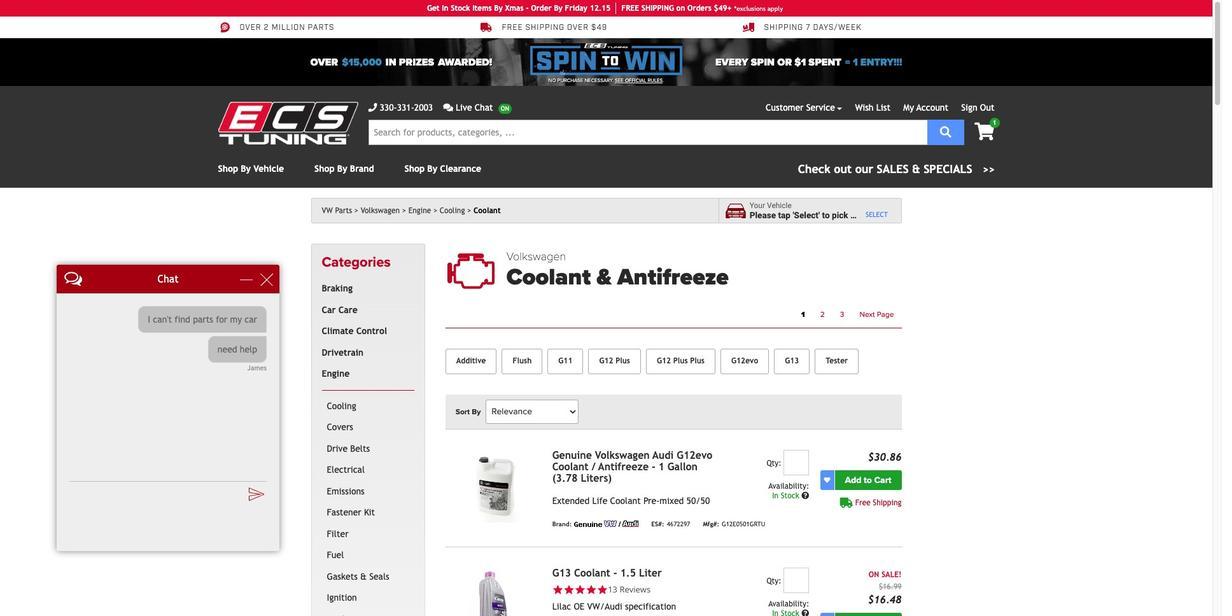 Task type: vqa. For each thing, say whether or not it's contained in the screenshot.
pick
yes



Task type: locate. For each thing, give the bounding box(es) containing it.
star image
[[586, 585, 597, 596]]

2 g12 from the left
[[657, 357, 671, 366]]

2 star image from the left
[[564, 585, 575, 596]]

1 availability: from the top
[[769, 482, 810, 491]]

.
[[663, 78, 664, 83]]

1 vertical spatial -
[[652, 461, 656, 473]]

rules
[[648, 78, 663, 83]]

tester
[[826, 357, 848, 366]]

in right get
[[442, 4, 449, 13]]

Search text field
[[368, 120, 928, 145]]

0 vertical spatial cooling link
[[440, 206, 472, 215]]

to inside the your vehicle please tap 'select' to pick a vehicle
[[823, 210, 830, 220]]

g12 right 'g12 plus'
[[657, 357, 671, 366]]

2 vertical spatial &
[[361, 572, 367, 582]]

by
[[494, 4, 503, 13], [554, 4, 563, 13], [241, 164, 251, 174], [337, 164, 348, 174], [428, 164, 438, 174], [472, 407, 481, 416]]

0 vertical spatial to
[[823, 210, 830, 220]]

330-331-2003
[[380, 103, 433, 113]]

4 star image from the left
[[597, 585, 608, 596]]

in left question circle image
[[773, 492, 779, 500]]

1 horizontal spatial to
[[864, 475, 872, 486]]

pick
[[832, 210, 849, 220]]

vehicle up tap
[[767, 201, 792, 210]]

-
[[526, 4, 529, 13], [652, 461, 656, 473], [614, 567, 618, 579]]

cooling for cooling link in the engine subcategories element
[[327, 401, 356, 411]]

g12evo
[[732, 357, 759, 366], [677, 449, 713, 462]]

1 horizontal spatial over
[[310, 56, 338, 68]]

star image
[[553, 585, 564, 596], [564, 585, 575, 596], [575, 585, 586, 596], [597, 585, 608, 596]]

to
[[823, 210, 830, 220], [864, 475, 872, 486]]

free inside free shipping over $49 link
[[502, 23, 523, 33]]

0 vertical spatial cooling
[[440, 206, 465, 215]]

g12 right g11 at left
[[600, 357, 614, 366]]

g12evo inside genuine volkswagen audi g12evo coolant / antifreeze - 1 gallon (3.78 liters)
[[677, 449, 713, 462]]

0 vertical spatial 2
[[264, 23, 269, 33]]

1 vertical spatial cooling link
[[325, 396, 412, 417]]

cooling link up covers
[[325, 396, 412, 417]]

0 vertical spatial over
[[240, 23, 262, 33]]

& inside volkswagen coolant & antifreeze
[[597, 264, 612, 291]]

availability: up in stock
[[769, 482, 810, 491]]

1 vertical spatial qty:
[[767, 577, 782, 586]]

engine down "drivetrain"
[[322, 369, 350, 379]]

1 horizontal spatial vehicle
[[767, 201, 792, 210]]

0 horizontal spatial cooling link
[[325, 396, 412, 417]]

engine link down "drivetrain"
[[319, 364, 412, 385]]

0 horizontal spatial cooling
[[327, 401, 356, 411]]

volkswagen link
[[361, 206, 406, 215]]

antifreeze up 'paginated product list navigation' navigation
[[618, 264, 729, 291]]

plus for g12 plus
[[616, 357, 631, 366]]

days/week
[[814, 23, 862, 33]]

7
[[806, 23, 811, 33]]

to left 'pick'
[[823, 210, 830, 220]]

0 horizontal spatial g12evo
[[677, 449, 713, 462]]

select
[[866, 211, 888, 218]]

sale!
[[882, 570, 902, 579]]

1 left gallon
[[659, 461, 665, 473]]

engine right volkswagen link
[[409, 206, 431, 215]]

covers link
[[325, 417, 412, 439]]

plus
[[616, 357, 631, 366], [674, 357, 688, 366], [691, 357, 705, 366]]

1 horizontal spatial g12evo
[[732, 357, 759, 366]]

free down 'xmas' at the top
[[502, 23, 523, 33]]

genuine
[[553, 449, 592, 462]]

customer
[[766, 103, 804, 113]]

1 vertical spatial 2
[[821, 310, 825, 319]]

vehicle
[[858, 210, 885, 220]]

2 horizontal spatial plus
[[691, 357, 705, 366]]

engine link
[[409, 206, 438, 215], [319, 364, 412, 385]]

1 vertical spatial availability:
[[769, 600, 810, 609]]

0 vertical spatial vehicle
[[254, 164, 284, 174]]

add to cart
[[846, 475, 892, 486]]

0 horizontal spatial 2
[[264, 23, 269, 33]]

$30.86
[[869, 451, 902, 463]]

g12evo link
[[721, 349, 770, 374]]

es#: 4672297
[[652, 521, 691, 528]]

free for free shipping
[[856, 499, 871, 507]]

2 plus from the left
[[674, 357, 688, 366]]

- right 'xmas' at the top
[[526, 4, 529, 13]]

kit
[[364, 508, 375, 518]]

1 vertical spatial antifreeze
[[599, 461, 649, 473]]

1 horizontal spatial plus
[[674, 357, 688, 366]]

None number field
[[784, 450, 810, 476], [784, 568, 810, 593], [784, 450, 810, 476], [784, 568, 810, 593]]

availability: up question circle icon
[[769, 600, 810, 609]]

1 horizontal spatial shop
[[315, 164, 335, 174]]

free shipping
[[856, 499, 902, 507]]

1 shop from the left
[[218, 164, 238, 174]]

0 horizontal spatial shipping
[[765, 23, 804, 33]]

g13 for g13 coolant - 1.5 liter
[[553, 567, 571, 579]]

my account link
[[904, 103, 949, 113]]

g13 left the tester
[[785, 357, 800, 366]]

1
[[853, 56, 858, 68], [993, 119, 997, 126], [802, 310, 805, 319], [659, 461, 665, 473]]

by left clearance
[[428, 164, 438, 174]]

to right add
[[864, 475, 872, 486]]

0 horizontal spatial in
[[442, 4, 449, 13]]

1 vertical spatial cooling
[[327, 401, 356, 411]]

get
[[427, 4, 440, 13]]

stock left items
[[451, 4, 470, 13]]

in stock
[[773, 492, 802, 500]]

gaskets & seals link
[[325, 567, 412, 588]]

availability:
[[769, 482, 810, 491], [769, 600, 810, 609]]

1 vertical spatial g12evo
[[677, 449, 713, 462]]

1 vertical spatial 1 link
[[794, 306, 813, 323]]

1 plus from the left
[[616, 357, 631, 366]]

0 horizontal spatial engine
[[322, 369, 350, 379]]

1 qty: from the top
[[767, 459, 782, 468]]

coolant inside volkswagen coolant & antifreeze
[[507, 264, 591, 291]]

over
[[567, 23, 589, 33]]

0 horizontal spatial to
[[823, 210, 830, 220]]

shop by clearance link
[[405, 164, 482, 174]]

1 vertical spatial to
[[864, 475, 872, 486]]

live
[[456, 103, 472, 113]]

1 link down sign out
[[965, 118, 1000, 142]]

out
[[981, 103, 995, 113]]

1 vertical spatial in
[[773, 492, 779, 500]]

1 horizontal spatial 1 link
[[965, 118, 1000, 142]]

$1
[[795, 56, 807, 68]]

fastener kit link
[[325, 503, 412, 524]]

1 horizontal spatial engine
[[409, 206, 431, 215]]

1 horizontal spatial g13
[[785, 357, 800, 366]]

1 horizontal spatial free
[[856, 499, 871, 507]]

over down parts
[[310, 56, 338, 68]]

1 right =
[[853, 56, 858, 68]]

1 vertical spatial over
[[310, 56, 338, 68]]

engine link right volkswagen link
[[409, 206, 438, 215]]

no purchase necessary. see official rules .
[[549, 78, 664, 83]]

1 vertical spatial &
[[597, 264, 612, 291]]

cooling for cooling link to the top
[[440, 206, 465, 215]]

shop by brand link
[[315, 164, 374, 174]]

vehicle inside the your vehicle please tap 'select' to pick a vehicle
[[767, 201, 792, 210]]

ignition
[[327, 593, 357, 603]]

over 2 million parts
[[240, 23, 335, 33]]

reviews
[[620, 584, 651, 595]]

phone image
[[368, 103, 377, 112]]

1 vertical spatial engine link
[[319, 364, 412, 385]]

0 vertical spatial free
[[502, 23, 523, 33]]

free for free shipping over $49
[[502, 23, 523, 33]]

or
[[778, 56, 793, 68]]

vehicle down ecs tuning image
[[254, 164, 284, 174]]

sales & specials link
[[799, 161, 995, 178]]

2 horizontal spatial -
[[652, 461, 656, 473]]

life
[[593, 496, 608, 506]]

- left 1.5
[[614, 567, 618, 579]]

0 horizontal spatial &
[[361, 572, 367, 582]]

0 horizontal spatial shop
[[218, 164, 238, 174]]

1 horizontal spatial cooling link
[[440, 206, 472, 215]]

g12 for g12 plus
[[600, 357, 614, 366]]

0 vertical spatial &
[[913, 162, 921, 176]]

1 inside genuine volkswagen audi g12evo coolant / antifreeze - 1 gallon (3.78 liters)
[[659, 461, 665, 473]]

(3.78
[[553, 472, 578, 485]]

volkswagen inside volkswagen coolant & antifreeze
[[507, 250, 566, 264]]

&
[[913, 162, 921, 176], [597, 264, 612, 291], [361, 572, 367, 582]]

free down add to cart
[[856, 499, 871, 507]]

1 horizontal spatial volkswagen
[[507, 250, 566, 264]]

0 vertical spatial qty:
[[767, 459, 782, 468]]

by left brand
[[337, 164, 348, 174]]

0 horizontal spatial free
[[502, 23, 523, 33]]

1 link
[[965, 118, 1000, 142], [794, 306, 813, 323]]

car care
[[322, 305, 358, 315]]

engine subcategories element
[[322, 390, 414, 617]]

shipping down the cart at the bottom of the page
[[873, 499, 902, 507]]

- left gallon
[[652, 461, 656, 473]]

=
[[846, 56, 851, 68]]

by right sort
[[472, 407, 481, 416]]

g13 up lilac
[[553, 567, 571, 579]]

2 shop from the left
[[315, 164, 335, 174]]

on
[[869, 570, 880, 579]]

13 reviews link
[[553, 584, 717, 596], [608, 584, 651, 596]]

vw
[[322, 206, 333, 215]]

& inside engine subcategories element
[[361, 572, 367, 582]]

0 horizontal spatial volkswagen
[[361, 206, 400, 215]]

shipping down apply
[[765, 23, 804, 33]]

'select'
[[793, 210, 820, 220]]

1 vertical spatial free
[[856, 499, 871, 507]]

list
[[877, 103, 891, 113]]

0 horizontal spatial stock
[[451, 4, 470, 13]]

1 horizontal spatial 2
[[821, 310, 825, 319]]

2 horizontal spatial &
[[913, 162, 921, 176]]

0 vertical spatial -
[[526, 4, 529, 13]]

coolant inside genuine volkswagen audi g12evo coolant / antifreeze - 1 gallon (3.78 liters)
[[553, 461, 589, 473]]

3 shop from the left
[[405, 164, 425, 174]]

antifreeze right '/'
[[599, 461, 649, 473]]

1 horizontal spatial g12
[[657, 357, 671, 366]]

0 horizontal spatial plus
[[616, 357, 631, 366]]

2 vertical spatial -
[[614, 567, 618, 579]]

1 vertical spatial volkswagen
[[507, 250, 566, 264]]

0 horizontal spatial g13
[[553, 567, 571, 579]]

paginated product list navigation navigation
[[507, 306, 902, 323]]

g12 for g12 plus plus
[[657, 357, 671, 366]]

braking link
[[319, 279, 412, 300]]

control
[[356, 326, 387, 336]]

vehicle
[[254, 164, 284, 174], [767, 201, 792, 210]]

genuine volkswagen audi - corporate logo image
[[575, 521, 639, 527]]

shop by vehicle
[[218, 164, 284, 174]]

1 inside 'paginated product list navigation' navigation
[[802, 310, 805, 319]]

1 vertical spatial stock
[[781, 492, 800, 500]]

question circle image
[[802, 492, 810, 500]]

cooling link down clearance
[[440, 206, 472, 215]]

oe
[[574, 602, 585, 612]]

stock left question circle image
[[781, 492, 800, 500]]

0 vertical spatial g12evo
[[732, 357, 759, 366]]

to inside button
[[864, 475, 872, 486]]

brand:
[[553, 521, 572, 528]]

1 vertical spatial vehicle
[[767, 201, 792, 210]]

categories
[[322, 254, 391, 271]]

every
[[716, 56, 749, 68]]

shipping
[[526, 23, 565, 33]]

necessary.
[[585, 78, 614, 83]]

0 horizontal spatial over
[[240, 23, 262, 33]]

over left 'million'
[[240, 23, 262, 33]]

1 vertical spatial shipping
[[873, 499, 902, 507]]

mfg#:
[[703, 521, 720, 528]]

shipping
[[765, 23, 804, 33], [873, 499, 902, 507]]

1 vertical spatial engine
[[322, 369, 350, 379]]

1 horizontal spatial in
[[773, 492, 779, 500]]

0 vertical spatial availability:
[[769, 482, 810, 491]]

g12evo right audi
[[677, 449, 713, 462]]

1 horizontal spatial &
[[597, 264, 612, 291]]

1 horizontal spatial shipping
[[873, 499, 902, 507]]

cooling up covers
[[327, 401, 356, 411]]

seals
[[370, 572, 390, 582]]

0 vertical spatial g13
[[785, 357, 800, 366]]

g12evo left g13 link
[[732, 357, 759, 366]]

1 vertical spatial g13
[[553, 567, 571, 579]]

2 vertical spatial volkswagen
[[595, 449, 650, 462]]

2 horizontal spatial shop
[[405, 164, 425, 174]]

3 star image from the left
[[575, 585, 586, 596]]

1 link left 3
[[794, 306, 813, 323]]

2 left 'million'
[[264, 23, 269, 33]]

g12e0501grtu
[[722, 521, 766, 528]]

million
[[272, 23, 306, 33]]

antifreeze inside genuine volkswagen audi g12evo coolant / antifreeze - 1 gallon (3.78 liters)
[[599, 461, 649, 473]]

next page
[[860, 310, 895, 319]]

2 left 3
[[821, 310, 825, 319]]

0 horizontal spatial 1 link
[[794, 306, 813, 323]]

1 left 2 link
[[802, 310, 805, 319]]

cooling down clearance
[[440, 206, 465, 215]]

2 inside over 2 million parts link
[[264, 23, 269, 33]]

entry!!!
[[861, 56, 903, 68]]

by down ecs tuning image
[[241, 164, 251, 174]]

free
[[502, 23, 523, 33], [856, 499, 871, 507]]

330-331-2003 link
[[368, 101, 433, 115]]

comments image
[[443, 103, 453, 112]]

0 vertical spatial volkswagen
[[361, 206, 400, 215]]

account
[[917, 103, 949, 113]]

g13 link
[[775, 349, 810, 374]]

filter link
[[325, 524, 412, 545]]

0 vertical spatial engine link
[[409, 206, 438, 215]]

0 vertical spatial antifreeze
[[618, 264, 729, 291]]

1 horizontal spatial cooling
[[440, 206, 465, 215]]

0 horizontal spatial g12
[[600, 357, 614, 366]]

stock
[[451, 4, 470, 13], [781, 492, 800, 500]]

cooling inside engine subcategories element
[[327, 401, 356, 411]]

1 g12 from the left
[[600, 357, 614, 366]]

shop
[[218, 164, 238, 174], [315, 164, 335, 174], [405, 164, 425, 174]]

2 horizontal spatial volkswagen
[[595, 449, 650, 462]]



Task type: describe. For each thing, give the bounding box(es) containing it.
sign
[[962, 103, 978, 113]]

0 vertical spatial in
[[442, 4, 449, 13]]

es#4672297 - g12e0501grtu - genuine volkswagen audi g12evo coolant / antifreeze - 1 gallon (3.78 liters) - extended life coolant pre-mixed 50/50 - genuine volkswagen audi - audi volkswagen image
[[446, 450, 542, 523]]

volkswagen for volkswagen
[[361, 206, 400, 215]]

50/50
[[687, 496, 710, 506]]

1 horizontal spatial stock
[[781, 492, 800, 500]]

$16.48
[[869, 594, 902, 606]]

drivetrain
[[322, 348, 364, 358]]

2 qty: from the top
[[767, 577, 782, 586]]

sort
[[456, 407, 470, 416]]

1 13 reviews link from the left
[[553, 584, 717, 596]]

g13 for g13
[[785, 357, 800, 366]]

g12 plus plus
[[657, 357, 705, 366]]

vw parts link
[[322, 206, 359, 215]]

apply
[[768, 5, 783, 12]]

by for shop by brand
[[337, 164, 348, 174]]

lilac
[[553, 602, 571, 612]]

$15,000
[[342, 56, 382, 68]]

electrical
[[327, 465, 365, 475]]

volkswagen for volkswagen coolant & antifreeze
[[507, 250, 566, 264]]

care
[[339, 305, 358, 315]]

fuel
[[327, 550, 344, 561]]

sign out link
[[962, 103, 995, 113]]

3 plus from the left
[[691, 357, 705, 366]]

13 reviews
[[608, 584, 651, 595]]

specials
[[924, 162, 973, 176]]

brand
[[350, 164, 374, 174]]

0 vertical spatial stock
[[451, 4, 470, 13]]

add to cart button
[[835, 470, 902, 490]]

braking
[[322, 284, 353, 294]]

spent
[[809, 56, 842, 68]]

order
[[531, 4, 552, 13]]

shopping cart image
[[975, 123, 995, 141]]

add to wish list image
[[824, 477, 831, 484]]

search image
[[941, 126, 952, 137]]

climate control
[[322, 326, 387, 336]]

& for seals
[[361, 572, 367, 582]]

liter
[[639, 567, 662, 579]]

genuine volkswagen audi g12evo coolant / antifreeze - 1 gallon (3.78 liters)
[[553, 449, 713, 485]]

a
[[851, 210, 856, 220]]

sort by
[[456, 407, 481, 416]]

*exclusions apply link
[[735, 4, 783, 13]]

mixed
[[660, 496, 684, 506]]

1 down "out"
[[993, 119, 997, 126]]

genuine volkswagen audi g12evo coolant / antifreeze - 1 gallon (3.78 liters) link
[[553, 449, 713, 485]]

get in stock items by xmas - order by friday 12.15
[[427, 4, 611, 13]]

2003
[[415, 103, 433, 113]]

0 vertical spatial engine
[[409, 206, 431, 215]]

0 horizontal spatial -
[[526, 4, 529, 13]]

fastener
[[327, 508, 362, 518]]

by for shop by clearance
[[428, 164, 438, 174]]

flush link
[[502, 349, 543, 374]]

shop for shop by clearance
[[405, 164, 425, 174]]

belts
[[350, 444, 370, 454]]

filter
[[327, 529, 349, 539]]

over $15,000 in prizes
[[310, 56, 434, 68]]

volkswagen inside genuine volkswagen audi g12evo coolant / antifreeze - 1 gallon (3.78 liters)
[[595, 449, 650, 462]]

engine inside category navigation element
[[322, 369, 350, 379]]

over for over $15,000 in prizes
[[310, 56, 338, 68]]

emissions
[[327, 486, 365, 497]]

orders
[[688, 4, 712, 13]]

g13 coolant - 1.5 liter link
[[553, 567, 662, 579]]

parts
[[308, 23, 335, 33]]

by right order
[[554, 4, 563, 13]]

ecs tuning 'spin to win' contest logo image
[[531, 43, 683, 75]]

audi
[[653, 449, 674, 462]]

on
[[677, 4, 686, 13]]

& for specials
[[913, 162, 921, 176]]

drive belts
[[327, 444, 370, 454]]

es#:
[[652, 521, 665, 528]]

g11
[[559, 357, 573, 366]]

extended
[[553, 496, 590, 506]]

1 horizontal spatial -
[[614, 567, 618, 579]]

your vehicle please tap 'select' to pick a vehicle
[[750, 201, 885, 220]]

coolant
[[638, 615, 668, 617]]

free shipping over $49
[[502, 23, 608, 33]]

fuel link
[[325, 545, 412, 567]]

plus for g12 plus plus
[[674, 357, 688, 366]]

2 availability: from the top
[[769, 600, 810, 609]]

cart
[[875, 475, 892, 486]]

your
[[750, 201, 766, 210]]

free
[[622, 4, 640, 13]]

volkswagen coolant & antifreeze
[[507, 250, 729, 291]]

on sale! $16.99 $16.48
[[869, 570, 902, 606]]

0 vertical spatial 1 link
[[965, 118, 1000, 142]]

by for shop by vehicle
[[241, 164, 251, 174]]

es#2603076 - g013a8jm1 -  g13 coolant - 1.5 liter - lilac oe vw/audi specification concentrate lifetime coolant - vaico - audi volkswagen image
[[446, 568, 542, 617]]

12.15
[[590, 4, 611, 13]]

extended life coolant pre-mixed 50/50
[[553, 496, 710, 506]]

no
[[549, 78, 556, 83]]

category navigation element
[[311, 244, 425, 617]]

- inside genuine volkswagen audi g12evo coolant / antifreeze - 1 gallon (3.78 liters)
[[652, 461, 656, 473]]

gallon
[[668, 461, 698, 473]]

every spin or $1 spent = 1 entry!!!
[[716, 56, 903, 68]]

0 horizontal spatial vehicle
[[254, 164, 284, 174]]

shop for shop by vehicle
[[218, 164, 238, 174]]

by for sort by
[[472, 407, 481, 416]]

live chat
[[456, 103, 493, 113]]

antifreeze inside volkswagen coolant & antifreeze
[[618, 264, 729, 291]]

cooling link inside engine subcategories element
[[325, 396, 412, 417]]

sign out
[[962, 103, 995, 113]]

free ship ping on orders $49+ *exclusions apply
[[622, 4, 783, 13]]

ping
[[658, 4, 674, 13]]

gaskets & seals
[[327, 572, 390, 582]]

please
[[750, 210, 776, 220]]

ecs tuning image
[[218, 102, 358, 145]]

over for over 2 million parts
[[240, 23, 262, 33]]

shop by vehicle link
[[218, 164, 284, 174]]

official
[[625, 78, 647, 83]]

by left 'xmas' at the top
[[494, 4, 503, 13]]

2 13 reviews link from the left
[[608, 584, 651, 596]]

2 inside 2 link
[[821, 310, 825, 319]]

1 star image from the left
[[553, 585, 564, 596]]

spin
[[751, 56, 775, 68]]

flush
[[513, 357, 532, 366]]

vw/audi
[[588, 602, 623, 612]]

question circle image
[[802, 610, 810, 617]]

g12 plus plus link
[[646, 349, 716, 374]]

prizes
[[399, 56, 434, 68]]

shop for shop by brand
[[315, 164, 335, 174]]

3 link
[[833, 306, 852, 323]]

car
[[322, 305, 336, 315]]

specification
[[625, 602, 677, 612]]

g12 plus link
[[589, 349, 641, 374]]

service
[[807, 103, 836, 113]]

0 vertical spatial shipping
[[765, 23, 804, 33]]

$49+
[[714, 4, 732, 13]]

wish list
[[856, 103, 891, 113]]



